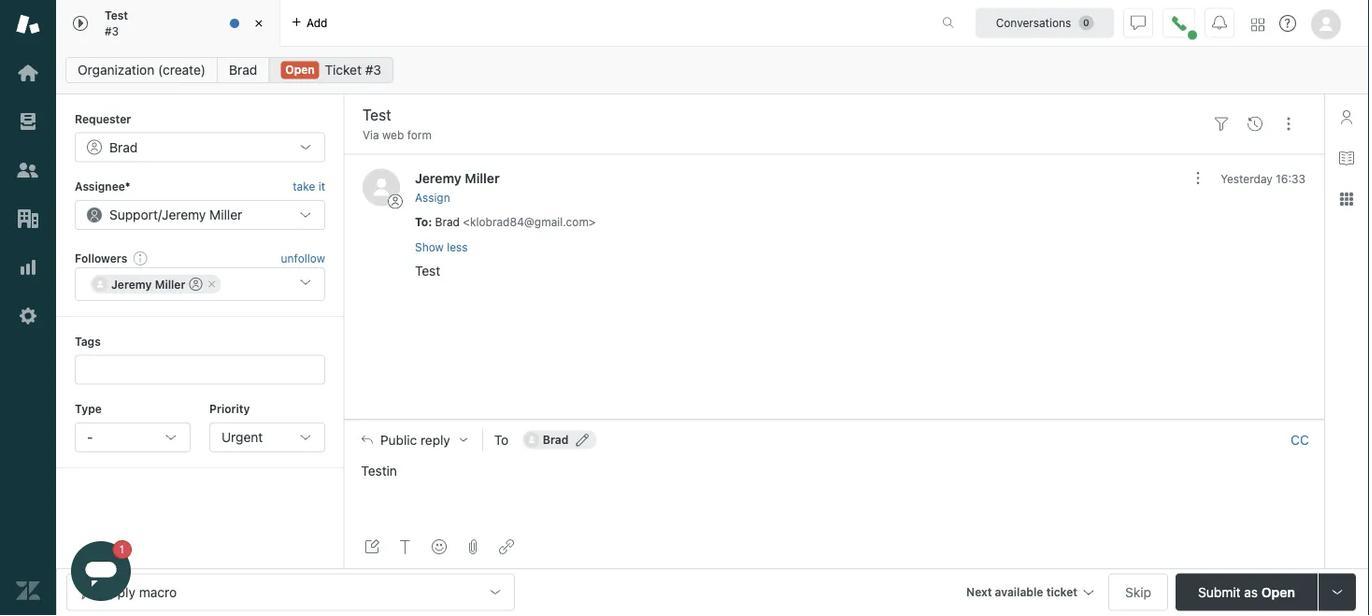 Task type: locate. For each thing, give the bounding box(es) containing it.
open right as
[[1262, 584, 1296, 600]]

klobrad84@gmail.com image
[[524, 432, 539, 447]]

events image
[[1248, 117, 1263, 132]]

type
[[75, 403, 102, 416]]

brad down requester on the top of page
[[109, 139, 138, 155]]

add button
[[280, 0, 339, 46]]

2 horizontal spatial jeremy
[[415, 170, 462, 185]]

conversations button
[[976, 8, 1114, 38]]

1 vertical spatial to
[[494, 432, 509, 447]]

miller right /
[[210, 207, 242, 222]]

yesterday 16:33
[[1221, 172, 1306, 185]]

add
[[307, 16, 328, 29]]

jeremy inside jeremy miller assign
[[415, 170, 462, 185]]

yesterday
[[1221, 172, 1273, 185]]

miller inside option
[[155, 278, 185, 291]]

:
[[428, 216, 432, 229]]

requester
[[75, 112, 131, 125]]

button displays agent's chat status as invisible. image
[[1131, 15, 1146, 30]]

Yesterday 16:33 text field
[[1221, 172, 1306, 185]]

brad down the close image
[[229, 62, 257, 78]]

1 vertical spatial miller
[[210, 207, 242, 222]]

cc
[[1291, 432, 1310, 447]]

1 vertical spatial test
[[415, 263, 441, 279]]

close image
[[250, 14, 268, 33]]

#3 inside secondary element
[[365, 62, 381, 78]]

1 horizontal spatial #3
[[365, 62, 381, 78]]

followers element
[[75, 268, 325, 301]]

0 horizontal spatial #3
[[105, 24, 119, 37]]

get help image
[[1280, 15, 1297, 32]]

miller inside jeremy miller assign
[[465, 170, 500, 185]]

brad
[[229, 62, 257, 78], [109, 139, 138, 155], [435, 216, 460, 229], [543, 433, 569, 446]]

jeremy
[[415, 170, 462, 185], [162, 207, 206, 222], [111, 278, 152, 291]]

-
[[87, 430, 93, 445]]

16:33
[[1276, 172, 1306, 185]]

views image
[[16, 109, 40, 134]]

jeremy inside assignee* element
[[162, 207, 206, 222]]

brad right :
[[435, 216, 460, 229]]

notifications image
[[1212, 15, 1227, 30]]

testin
[[361, 463, 397, 478]]

open
[[285, 63, 315, 76], [1262, 584, 1296, 600]]

1 vertical spatial jeremy
[[162, 207, 206, 222]]

#3
[[105, 24, 119, 37], [365, 62, 381, 78]]

1 horizontal spatial open
[[1262, 584, 1296, 600]]

0 vertical spatial #3
[[105, 24, 119, 37]]

to up show
[[415, 216, 428, 229]]

miller
[[465, 170, 500, 185], [210, 207, 242, 222], [155, 278, 185, 291]]

1 vertical spatial #3
[[365, 62, 381, 78]]

1 horizontal spatial test
[[415, 263, 441, 279]]

cc button
[[1291, 431, 1310, 448]]

insert emojis image
[[432, 539, 447, 554]]

take it
[[293, 180, 325, 193]]

to
[[415, 216, 428, 229], [494, 432, 509, 447]]

displays possible ticket submission types image
[[1330, 585, 1345, 600]]

take it button
[[293, 177, 325, 196]]

jeremy right support
[[162, 207, 206, 222]]

0 vertical spatial to
[[415, 216, 428, 229]]

test up organization
[[105, 9, 128, 22]]

#3 up organization
[[105, 24, 119, 37]]

followers
[[75, 251, 127, 264]]

apps image
[[1340, 192, 1355, 207]]

brad right klobrad84@gmail.com icon
[[543, 433, 569, 446]]

assign
[[415, 191, 450, 204]]

jeremy miller option
[[91, 275, 221, 294]]

2 horizontal spatial miller
[[465, 170, 500, 185]]

next available ticket button
[[958, 574, 1101, 614]]

(create)
[[158, 62, 206, 78]]

via
[[363, 129, 379, 142]]

0 horizontal spatial open
[[285, 63, 315, 76]]

user is an agent image
[[189, 278, 202, 291]]

tab
[[56, 0, 280, 47]]

show less button
[[415, 238, 468, 255]]

0 vertical spatial jeremy
[[415, 170, 462, 185]]

main element
[[0, 0, 56, 615]]

jeremy miller
[[111, 278, 185, 291]]

/
[[158, 207, 162, 222]]

test for test #3
[[105, 9, 128, 22]]

open left ticket
[[285, 63, 315, 76]]

public reply
[[380, 432, 450, 447]]

jeremy up assign button
[[415, 170, 462, 185]]

2 vertical spatial jeremy
[[111, 278, 152, 291]]

0 horizontal spatial jeremy
[[111, 278, 152, 291]]

apply macro
[[101, 584, 177, 600]]

1 horizontal spatial jeremy
[[162, 207, 206, 222]]

secondary element
[[56, 51, 1369, 89]]

skip
[[1126, 584, 1152, 600]]

next available ticket
[[967, 586, 1078, 599]]

0 horizontal spatial to
[[415, 216, 428, 229]]

jeremy down 'info on adding followers' image at the left
[[111, 278, 152, 291]]

ticket
[[325, 62, 362, 78]]

zendesk support image
[[16, 12, 40, 36]]

#3 inside test #3
[[105, 24, 119, 37]]

miller left user is an agent image
[[155, 278, 185, 291]]

brad link
[[217, 57, 270, 83]]

organization
[[78, 62, 154, 78]]

zendesk products image
[[1252, 18, 1265, 31]]

format text image
[[398, 539, 413, 554]]

to left klobrad84@gmail.com icon
[[494, 432, 509, 447]]

millerjeremy500@gmail.com image
[[93, 277, 108, 292]]

assignee*
[[75, 180, 130, 193]]

take
[[293, 180, 315, 193]]

#3 right ticket
[[365, 62, 381, 78]]

hide composer image
[[827, 412, 842, 427]]

0 vertical spatial test
[[105, 9, 128, 22]]

1 horizontal spatial to
[[494, 432, 509, 447]]

show less
[[415, 240, 468, 253]]

add attachment image
[[466, 539, 480, 554]]

get started image
[[16, 61, 40, 85]]

less
[[447, 240, 468, 253]]

form
[[407, 129, 432, 142]]

organizations image
[[16, 207, 40, 231]]

miller up to : brad <klobrad84@gmail.com>
[[465, 170, 500, 185]]

1 horizontal spatial miller
[[210, 207, 242, 222]]

2 vertical spatial miller
[[155, 278, 185, 291]]

macro
[[139, 584, 177, 600]]

#3 for test #3
[[105, 24, 119, 37]]

jeremy inside option
[[111, 278, 152, 291]]

0 vertical spatial open
[[285, 63, 315, 76]]

info on adding followers image
[[133, 251, 148, 265]]

#3 for ticket #3
[[365, 62, 381, 78]]

test down show
[[415, 263, 441, 279]]

show
[[415, 240, 444, 253]]

public
[[380, 432, 417, 447]]

0 horizontal spatial test
[[105, 9, 128, 22]]

requester element
[[75, 132, 325, 162]]

0 horizontal spatial miller
[[155, 278, 185, 291]]

0 vertical spatial miller
[[465, 170, 500, 185]]

assignee* element
[[75, 200, 325, 230]]

test
[[105, 9, 128, 22], [415, 263, 441, 279]]

miller for jeremy miller
[[155, 278, 185, 291]]

as
[[1245, 584, 1258, 600]]

ticket actions image
[[1282, 117, 1297, 132]]

draft mode image
[[365, 539, 380, 554]]

to for to
[[494, 432, 509, 447]]

organization (create)
[[78, 62, 206, 78]]

1 vertical spatial open
[[1262, 584, 1296, 600]]

additional actions image
[[1191, 171, 1206, 186]]

test inside 'tab'
[[105, 9, 128, 22]]

edit user image
[[576, 433, 589, 446]]



Task type: describe. For each thing, give the bounding box(es) containing it.
unfollow button
[[281, 250, 325, 266]]

jeremy for jeremy miller assign
[[415, 170, 462, 185]]

Subject field
[[359, 104, 1201, 126]]

organization (create) button
[[65, 57, 218, 83]]

jeremy for jeremy miller
[[111, 278, 152, 291]]

admin image
[[16, 304, 40, 328]]

public reply button
[[345, 420, 482, 459]]

to : brad <klobrad84@gmail.com>
[[415, 216, 596, 229]]

tags
[[75, 335, 101, 348]]

test #3
[[105, 9, 128, 37]]

skip button
[[1109, 574, 1169, 611]]

reporting image
[[16, 255, 40, 280]]

to for to : brad <klobrad84@gmail.com>
[[415, 216, 428, 229]]

unfollow
[[281, 251, 325, 265]]

jeremy miller assign
[[415, 170, 500, 204]]

- button
[[75, 423, 191, 452]]

jeremy miller link
[[415, 170, 500, 185]]

it
[[318, 180, 325, 193]]

add link (cmd k) image
[[499, 539, 514, 554]]

assign button
[[415, 190, 450, 206]]

customers image
[[16, 158, 40, 182]]

web
[[382, 129, 404, 142]]

miller inside assignee* element
[[210, 207, 242, 222]]

filter image
[[1214, 117, 1229, 132]]

avatar image
[[363, 169, 400, 206]]

support / jeremy miller
[[109, 207, 242, 222]]

submit
[[1198, 584, 1241, 600]]

tabs tab list
[[56, 0, 923, 47]]

reply
[[421, 432, 450, 447]]

via web form
[[363, 129, 432, 142]]

tab containing test
[[56, 0, 280, 47]]

miller for jeremy miller assign
[[465, 170, 500, 185]]

Public reply composer text field
[[353, 459, 1316, 499]]

support
[[109, 207, 158, 222]]

test for test
[[415, 263, 441, 279]]

open inside secondary element
[[285, 63, 315, 76]]

urgent button
[[209, 423, 325, 452]]

brad inside the requester element
[[109, 139, 138, 155]]

apply
[[101, 584, 135, 600]]

conversations
[[996, 16, 1072, 29]]

urgent
[[222, 430, 263, 445]]

brad inside secondary element
[[229, 62, 257, 78]]

next
[[967, 586, 992, 599]]

priority
[[209, 403, 250, 416]]

ticket #3
[[325, 62, 381, 78]]

available
[[995, 586, 1044, 599]]

knowledge image
[[1340, 151, 1355, 165]]

customer context image
[[1340, 109, 1355, 124]]

zendesk image
[[16, 579, 40, 603]]

remove image
[[206, 279, 217, 290]]

submit as open
[[1198, 584, 1296, 600]]

<klobrad84@gmail.com>
[[463, 216, 596, 229]]

ticket
[[1047, 586, 1078, 599]]



Task type: vqa. For each thing, say whether or not it's contained in the screenshot.
the ".zendesk.com"
no



